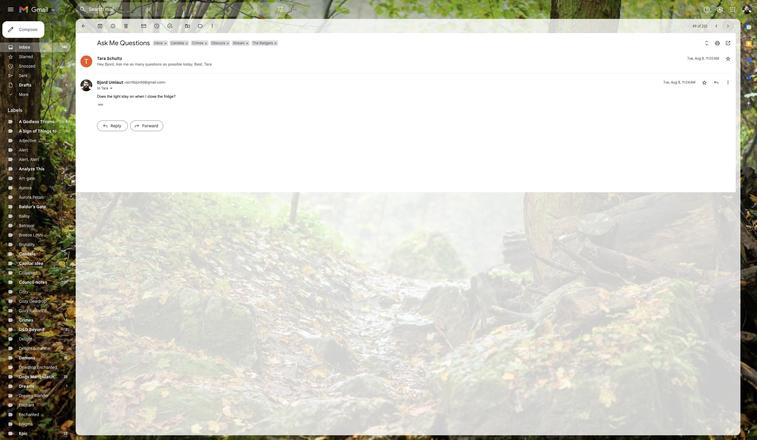Task type: vqa. For each thing, say whether or not it's contained in the screenshot.
tue,
yes



Task type: locate. For each thing, give the bounding box(es) containing it.
archive image
[[97, 23, 103, 29]]

crimes inside button
[[192, 41, 203, 45]]

1 horizontal spatial to
[[97, 86, 100, 90]]

as
[[130, 62, 134, 67], [163, 62, 167, 67]]

tab list
[[740, 19, 757, 419]]

0 horizontal spatial the
[[107, 94, 112, 99]]

ask left me
[[97, 39, 108, 47]]

3
[[66, 328, 67, 332]]

enchanted link
[[19, 413, 39, 418]]

1 aurora from the top
[[19, 185, 31, 191]]

not starred image right 11:04 am
[[701, 80, 707, 85]]

1 a from the top
[[19, 119, 22, 124]]

1 vertical spatial alert
[[30, 157, 39, 162]]

tue, inside 'cell'
[[663, 80, 670, 85]]

1 horizontal spatial tue,
[[687, 56, 694, 61]]

1 vertical spatial not starred image
[[701, 80, 707, 85]]

1 vertical spatial to
[[52, 129, 57, 134]]

1 horizontal spatial 8,
[[702, 56, 705, 61]]

candela inside candela button
[[171, 41, 184, 45]]

8, inside tue, aug 8, 11:04 am 'cell'
[[678, 80, 681, 85]]

8, for 11:02 am
[[702, 56, 705, 61]]

0 horizontal spatial candela
[[19, 252, 36, 257]]

1 down 25
[[66, 384, 67, 389]]

the badgers
[[253, 41, 273, 45]]

to down bjord
[[97, 86, 100, 90]]

candela
[[171, 41, 184, 45], [19, 252, 36, 257]]

ask left me on the left of page
[[116, 62, 122, 67]]

cozy up crimes link
[[19, 308, 28, 314]]

1 horizontal spatial alert
[[30, 157, 39, 162]]

dreams link
[[19, 384, 34, 389]]

1 vertical spatial candela
[[19, 252, 36, 257]]

back to inbox image
[[80, 23, 86, 29]]

council
[[19, 280, 34, 285]]

council notes link
[[19, 280, 47, 285]]

tara schultz
[[97, 56, 122, 61]]

manipulating
[[30, 375, 57, 380]]

0 horizontal spatial to
[[52, 129, 57, 134]]

ballsy
[[19, 214, 30, 219]]

stream
[[233, 41, 245, 45]]

0 horizontal spatial inbox
[[19, 45, 30, 50]]

1 vertical spatial cozy
[[19, 299, 28, 304]]

0 horizontal spatial 8,
[[678, 80, 681, 85]]

dogs
[[19, 375, 29, 380]]

capital
[[19, 261, 33, 266]]

3 1 from the top
[[66, 205, 67, 209]]

things
[[38, 129, 51, 134]]

0 vertical spatial of
[[697, 24, 701, 28]]

labels image
[[198, 23, 203, 29]]

0 vertical spatial aurora
[[19, 185, 31, 191]]

tara
[[97, 56, 106, 61], [204, 62, 212, 67], [101, 86, 108, 90]]

tue, left 11:04 am
[[663, 80, 670, 85]]

<
[[124, 80, 126, 85]]

cozy down the council
[[19, 290, 28, 295]]

cozy for cozy radiance
[[19, 308, 28, 314]]

1 horizontal spatial crimes
[[192, 41, 203, 45]]

dreamy wander
[[19, 394, 49, 399]]

1 horizontal spatial aug
[[695, 56, 701, 61]]

a for a sign of things to come
[[19, 129, 22, 134]]

candela inside labels navigation
[[19, 252, 36, 257]]

to inside labels navigation
[[52, 129, 57, 134]]

Not starred checkbox
[[725, 56, 731, 62]]

1 for capital idea
[[66, 261, 67, 266]]

alert up alert,
[[19, 148, 28, 153]]

analyze this link
[[19, 166, 44, 172]]

0 vertical spatial tue,
[[687, 56, 694, 61]]

does the light stay on when i close the fridge?
[[97, 94, 176, 99]]

a left sign
[[19, 129, 22, 134]]

dewdrop
[[29, 299, 46, 304], [19, 365, 36, 371]]

breeze
[[19, 233, 32, 238]]

2 aurora from the top
[[19, 195, 31, 200]]

0 horizontal spatial ask
[[97, 39, 108, 47]]

snooze image
[[154, 23, 160, 29]]

cozy radiance
[[19, 308, 47, 314]]

1 right gate
[[66, 205, 67, 209]]

delight sunshine link
[[19, 346, 50, 352]]

1 vertical spatial a
[[19, 129, 22, 134]]

alert link
[[19, 148, 28, 153]]

to inside list
[[97, 86, 100, 90]]

1 vertical spatial aug
[[671, 80, 677, 85]]

mark as unread image
[[141, 23, 147, 29]]

5 1 from the top
[[66, 384, 67, 389]]

8, inside tue, aug 8, 11:02 am cell
[[702, 56, 705, 61]]

enchanted up "manipulating"
[[37, 365, 57, 371]]

delete image
[[123, 23, 129, 29]]

to left come
[[52, 129, 57, 134]]

0 vertical spatial aug
[[695, 56, 701, 61]]

4 1 from the top
[[66, 261, 67, 266]]

alert up analyze this
[[30, 157, 39, 162]]

dogs manipulating time link
[[19, 375, 67, 380]]

support image
[[703, 6, 710, 13]]

of right sign
[[33, 129, 37, 134]]

drafts
[[19, 83, 31, 88]]

1 horizontal spatial candela
[[171, 41, 184, 45]]

3 cozy from the top
[[19, 308, 28, 314]]

d&d beyond
[[19, 327, 44, 333]]

report spam image
[[110, 23, 116, 29]]

dewdrop up radiance
[[29, 299, 46, 304]]

crimes down labels image
[[192, 41, 203, 45]]

0 vertical spatial crimes
[[192, 41, 203, 45]]

breeze lush
[[19, 233, 42, 238]]

betrayal link
[[19, 223, 34, 229]]

a
[[19, 119, 22, 124], [19, 129, 22, 134]]

the right 'close'
[[157, 94, 163, 99]]

1 right this
[[66, 167, 67, 171]]

delight down delight link
[[19, 346, 32, 352]]

enchanted down enchant link
[[19, 413, 39, 418]]

lush
[[33, 233, 42, 238]]

ask me questions
[[97, 39, 150, 47]]

as right me on the left of page
[[130, 62, 134, 67]]

inbox link
[[19, 45, 30, 50]]

0 horizontal spatial as
[[130, 62, 134, 67]]

council notes
[[19, 280, 47, 285]]

1 cozy from the top
[[19, 290, 28, 295]]

sent
[[19, 73, 27, 78]]

i
[[145, 94, 146, 99]]

tue,
[[687, 56, 694, 61], [663, 80, 670, 85]]

tara right "best,"
[[204, 62, 212, 67]]

more
[[19, 92, 29, 97]]

8,
[[702, 56, 705, 61], [678, 80, 681, 85]]

tue, for tue, aug 8, 11:02 am
[[687, 56, 694, 61]]

of inside labels navigation
[[33, 129, 37, 134]]

1 vertical spatial delight
[[19, 346, 32, 352]]

aug for 11:02 am
[[695, 56, 701, 61]]

crimes link
[[19, 318, 33, 323]]

0 horizontal spatial crimes
[[19, 318, 33, 323]]

umlaut
[[109, 80, 123, 85]]

1 horizontal spatial inbox
[[154, 41, 163, 45]]

inbox up starred link
[[19, 45, 30, 50]]

2 vertical spatial cozy
[[19, 308, 28, 314]]

tara up hey at the left top of the page
[[97, 56, 106, 61]]

2 delight from the top
[[19, 346, 32, 352]]

of right 49
[[697, 24, 701, 28]]

demons
[[19, 356, 35, 361]]

0 vertical spatial a
[[19, 119, 22, 124]]

aug left 11:04 am
[[671, 80, 677, 85]]

aug for 11:04 am
[[671, 80, 677, 85]]

crimes inside labels navigation
[[19, 318, 33, 323]]

aug inside 'cell'
[[671, 80, 677, 85]]

the left light
[[107, 94, 112, 99]]

0 vertical spatial candela
[[171, 41, 184, 45]]

0 vertical spatial alert
[[19, 148, 28, 153]]

aurora for aurora petals
[[19, 195, 31, 200]]

2 1 from the top
[[66, 167, 67, 171]]

1 vertical spatial of
[[33, 129, 37, 134]]

tue, aug 8, 11:02 am cell
[[687, 56, 719, 62]]

1 for analyze this
[[66, 167, 67, 171]]

aug
[[695, 56, 701, 61], [671, 80, 677, 85]]

candela down add to tasks image
[[171, 41, 184, 45]]

2 21 from the top
[[64, 280, 67, 285]]

cozy for cozy dewdrop
[[19, 299, 28, 304]]

1 vertical spatial ask
[[116, 62, 122, 67]]

None search field
[[76, 2, 289, 17]]

of
[[697, 24, 701, 28], [33, 129, 37, 134]]

candela down brutality link
[[19, 252, 36, 257]]

1 horizontal spatial not starred image
[[725, 56, 731, 62]]

aurora down art-gate link
[[19, 185, 31, 191]]

candela link
[[19, 252, 36, 257]]

0 horizontal spatial tue,
[[663, 80, 670, 85]]

epic link
[[19, 431, 28, 437]]

crimes for 'crimes' button
[[192, 41, 203, 45]]

1 horizontal spatial ask
[[116, 62, 122, 67]]

0 vertical spatial tara
[[97, 56, 106, 61]]

hey
[[97, 62, 104, 67]]

a godless throne
[[19, 119, 54, 124]]

delight for delight sunshine
[[19, 346, 32, 352]]

art-
[[19, 176, 27, 181]]

inbox inside button
[[154, 41, 163, 45]]

2 a from the top
[[19, 129, 22, 134]]

0 vertical spatial cozy
[[19, 290, 28, 295]]

inbox for inbox button
[[154, 41, 163, 45]]

not starred image right the 11:02 am
[[725, 56, 731, 62]]

0 vertical spatial not starred image
[[725, 56, 731, 62]]

does
[[97, 94, 106, 99]]

d&d
[[19, 327, 28, 333]]

0 vertical spatial 8,
[[702, 56, 705, 61]]

list
[[76, 50, 731, 136]]

0 vertical spatial delight
[[19, 337, 32, 342]]

baldur's
[[19, 204, 35, 210]]

Search mail text field
[[89, 7, 260, 12]]

1 horizontal spatial as
[[163, 62, 167, 67]]

0 vertical spatial to
[[97, 86, 100, 90]]

1 vertical spatial tue,
[[663, 80, 670, 85]]

possible
[[168, 62, 182, 67]]

tara down bjord
[[101, 86, 108, 90]]

dewdrop down demons link
[[19, 365, 36, 371]]

sunshine
[[33, 346, 50, 352]]

cozy down cozy link
[[19, 299, 28, 304]]

1 horizontal spatial the
[[157, 94, 163, 99]]

crimes for crimes link
[[19, 318, 33, 323]]

show details image
[[109, 87, 113, 90]]

close
[[147, 94, 156, 99]]

newer image
[[713, 23, 719, 29]]

1 right idea
[[66, 261, 67, 266]]

crimes up d&d on the bottom of the page
[[19, 318, 33, 323]]

cozy dewdrop link
[[19, 299, 46, 304]]

dogs manipulating time
[[19, 375, 67, 380]]

1 as from the left
[[130, 62, 134, 67]]

1 vertical spatial 8,
[[678, 80, 681, 85]]

1 delight from the top
[[19, 337, 32, 342]]

2 cozy from the top
[[19, 299, 28, 304]]

aug left the 11:02 am
[[695, 56, 701, 61]]

delight
[[19, 337, 32, 342], [19, 346, 32, 352]]

sign
[[23, 129, 32, 134]]

Not starred checkbox
[[701, 80, 707, 85]]

dewdrop enchanted
[[19, 365, 57, 371]]

a for a godless throne
[[19, 119, 22, 124]]

sicritbjordd@gmail.com
[[126, 80, 164, 85]]

8, left 11:04 am
[[678, 80, 681, 85]]

epic
[[19, 431, 28, 437]]

inbox inside labels navigation
[[19, 45, 30, 50]]

1 vertical spatial 21
[[64, 280, 67, 285]]

the
[[107, 94, 112, 99], [157, 94, 163, 99]]

show trimmed content image
[[97, 103, 104, 106]]

0 horizontal spatial of
[[33, 129, 37, 134]]

tue, inside cell
[[687, 56, 694, 61]]

not starred image
[[725, 56, 731, 62], [701, 80, 707, 85]]

aurora down aurora link
[[19, 195, 31, 200]]

1 1 from the top
[[66, 129, 67, 133]]

best,
[[194, 62, 203, 67]]

0 horizontal spatial aug
[[671, 80, 677, 85]]

0 vertical spatial 21
[[64, 252, 67, 256]]

inbox down snooze icon
[[154, 41, 163, 45]]

a left godless in the left of the page
[[19, 119, 22, 124]]

0 vertical spatial ask
[[97, 39, 108, 47]]

>
[[164, 80, 166, 85]]

adjective link
[[19, 138, 36, 143]]

tue, left the 11:02 am
[[687, 56, 694, 61]]

aurora for aurora link
[[19, 185, 31, 191]]

0 horizontal spatial not starred image
[[701, 80, 707, 85]]

1 vertical spatial aurora
[[19, 195, 31, 200]]

8, left the 11:02 am
[[702, 56, 705, 61]]

snoozed link
[[19, 64, 35, 69]]

as left the possible
[[163, 62, 167, 67]]

inbox for the inbox link
[[19, 45, 30, 50]]

1 vertical spatial crimes
[[19, 318, 33, 323]]

labels
[[8, 108, 22, 114]]

8, for 11:04 am
[[678, 80, 681, 85]]

1 down the 4
[[66, 129, 67, 133]]

delight down d&d on the bottom of the page
[[19, 337, 32, 342]]

aug inside cell
[[695, 56, 701, 61]]

not starred image for tue, aug 8, 11:02 am
[[725, 56, 731, 62]]

1 for dreams
[[66, 384, 67, 389]]

1 21 from the top
[[64, 252, 67, 256]]

this
[[36, 166, 44, 172]]



Task type: describe. For each thing, give the bounding box(es) containing it.
snoozed
[[19, 64, 35, 69]]

cozy dewdrop
[[19, 299, 46, 304]]

betrayal
[[19, 223, 34, 229]]

aurora link
[[19, 185, 31, 191]]

search mail image
[[77, 4, 88, 15]]

2 as from the left
[[163, 62, 167, 67]]

cozy for cozy link
[[19, 290, 28, 295]]

2 the from the left
[[157, 94, 163, 99]]

sent link
[[19, 73, 27, 78]]

bjord umlaut < sicritbjordd@gmail.com >
[[97, 80, 166, 85]]

questions
[[145, 62, 162, 67]]

art-gate
[[19, 176, 35, 181]]

dreamy
[[19, 394, 33, 399]]

1 vertical spatial enchanted
[[19, 413, 39, 418]]

stream button
[[232, 41, 245, 46]]

146
[[62, 45, 67, 49]]

18
[[64, 356, 67, 360]]

enchant
[[19, 403, 34, 408]]

bjord,
[[105, 62, 115, 67]]

radiance
[[29, 308, 47, 314]]

reply
[[111, 123, 121, 128]]

move to image
[[185, 23, 190, 29]]

0 vertical spatial enchanted
[[37, 365, 57, 371]]

advanced search options image
[[274, 3, 286, 15]]

throne
[[40, 119, 54, 124]]

a godless throne link
[[19, 119, 54, 124]]

0 horizontal spatial alert
[[19, 148, 28, 153]]

bjord umlaut cell
[[97, 80, 166, 85]]

starred link
[[19, 54, 33, 59]]

not starred image for tue, aug 8, 11:04 am
[[701, 80, 707, 85]]

a sign of things to come
[[19, 129, 69, 134]]

labels navigation
[[0, 19, 76, 441]]

alert, alert link
[[19, 157, 39, 162]]

tue, aug 8, 11:04 am
[[663, 80, 696, 85]]

1 vertical spatial tara
[[204, 62, 212, 67]]

alert, alert
[[19, 157, 39, 162]]

1 horizontal spatial of
[[697, 24, 701, 28]]

1 for a sign of things to come
[[66, 129, 67, 133]]

today.
[[183, 62, 193, 67]]

ask inside list
[[116, 62, 122, 67]]

a sign of things to come link
[[19, 129, 69, 134]]

list containing tara schultz
[[76, 50, 731, 136]]

me
[[109, 39, 118, 47]]

forward link
[[130, 121, 163, 131]]

fridge?
[[164, 94, 176, 99]]

to tara
[[97, 86, 108, 90]]

1 for baldur's gate
[[66, 205, 67, 209]]

6
[[65, 83, 67, 87]]

the
[[253, 41, 259, 45]]

collapse
[[19, 271, 35, 276]]

enigma
[[19, 422, 33, 427]]

baldur's gate link
[[19, 204, 46, 210]]

4
[[65, 119, 67, 124]]

25
[[64, 375, 67, 379]]

candela for candela link
[[19, 252, 36, 257]]

starred
[[19, 54, 33, 59]]

compose button
[[2, 21, 44, 38]]

obscura
[[211, 41, 225, 45]]

time
[[58, 375, 67, 380]]

godless
[[23, 119, 39, 124]]

light
[[113, 94, 121, 99]]

dewdrop enchanted link
[[19, 365, 57, 371]]

obscura button
[[210, 41, 226, 46]]

on
[[130, 94, 134, 99]]

adjective
[[19, 138, 36, 143]]

labels heading
[[8, 108, 63, 114]]

dreams
[[19, 384, 34, 389]]

gate
[[27, 176, 35, 181]]

ballsy link
[[19, 214, 30, 219]]

badgers
[[260, 41, 273, 45]]

1 the from the left
[[107, 94, 112, 99]]

tue, aug 8, 11:02 am
[[687, 56, 719, 61]]

bjord
[[97, 80, 108, 85]]

crimes button
[[191, 41, 204, 46]]

when
[[135, 94, 144, 99]]

idea
[[34, 261, 43, 266]]

more image
[[209, 23, 215, 29]]

tue, aug 8, 11:04 am cell
[[663, 80, 696, 85]]

delight for delight link
[[19, 337, 32, 342]]

aurora petals
[[19, 195, 44, 200]]

baldur's gate
[[19, 204, 46, 210]]

more button
[[0, 90, 71, 99]]

settings image
[[716, 6, 723, 13]]

1 vertical spatial dewdrop
[[19, 365, 36, 371]]

wander
[[34, 394, 49, 399]]

11:02 am
[[706, 56, 719, 61]]

analyze
[[19, 166, 35, 172]]

main menu image
[[7, 6, 14, 13]]

reply link
[[97, 121, 128, 131]]

stay
[[122, 94, 129, 99]]

d&d beyond link
[[19, 327, 44, 333]]

alert,
[[19, 157, 29, 162]]

drafts link
[[19, 83, 31, 88]]

gate
[[36, 204, 46, 210]]

many
[[135, 62, 144, 67]]

delight link
[[19, 337, 32, 342]]

21 for candela
[[64, 252, 67, 256]]

beyond
[[29, 327, 44, 333]]

21 for council notes
[[64, 280, 67, 285]]

brutality link
[[19, 242, 35, 248]]

demons link
[[19, 356, 35, 361]]

candela for candela button
[[171, 41, 184, 45]]

notes
[[35, 280, 47, 285]]

inbox button
[[153, 41, 163, 46]]

2 vertical spatial tara
[[101, 86, 108, 90]]

tue, for tue, aug 8, 11:04 am
[[663, 80, 670, 85]]

art-gate link
[[19, 176, 35, 181]]

gmail image
[[19, 4, 51, 15]]

0 vertical spatial dewdrop
[[29, 299, 46, 304]]

add to tasks image
[[167, 23, 173, 29]]



